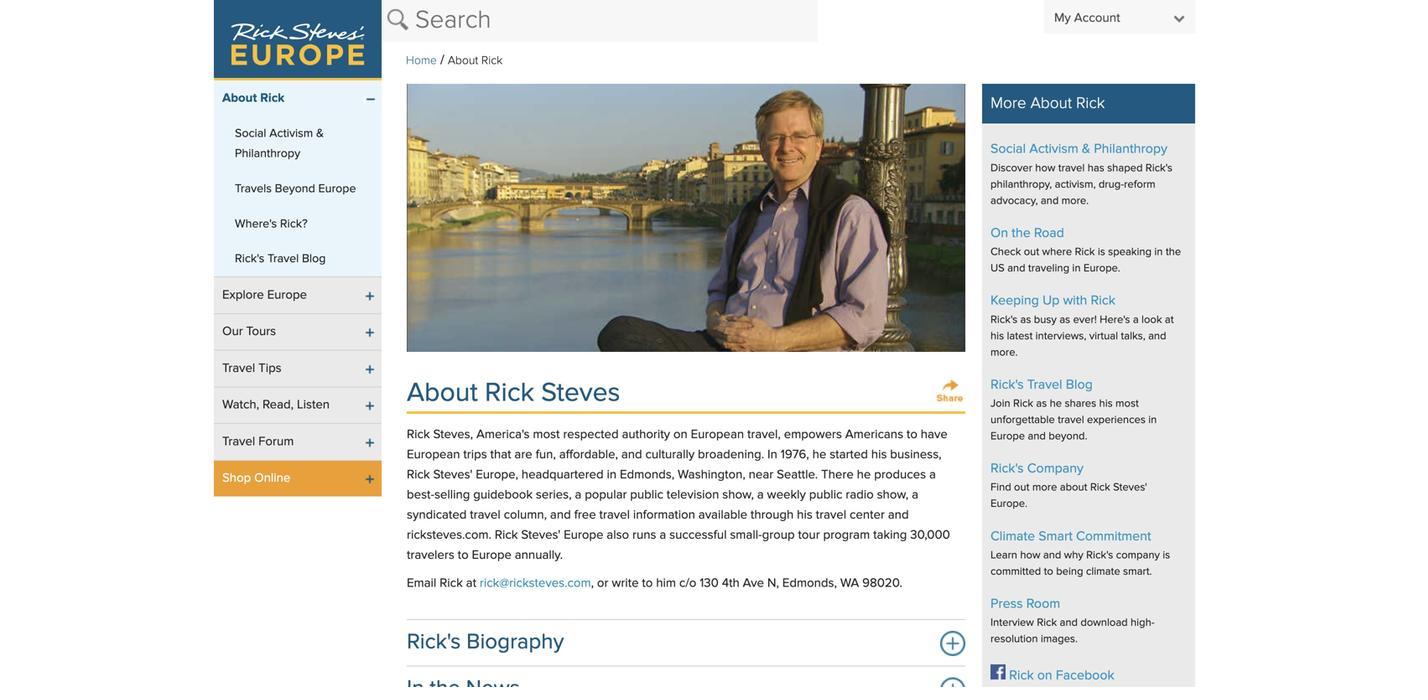 Task type: describe. For each thing, give the bounding box(es) containing it.
in right traveling
[[1072, 263, 1081, 274]]

130
[[700, 578, 719, 590]]

has
[[1088, 163, 1105, 174]]

Search the Rick Steves website text field
[[382, 0, 818, 42]]

social for social activism & philanthropy discover how travel has shaped rick's philanthropy, activism, drug-reform advocacy, and more.
[[991, 143, 1026, 156]]

2 horizontal spatial as
[[1060, 315, 1070, 326]]

rick's inside climate smart commitment learn how and why rick's company is committed to being climate smart.
[[1086, 551, 1113, 562]]

shop online link
[[214, 461, 382, 497]]

about rick
[[222, 92, 285, 105]]

rick right email on the bottom left
[[440, 578, 463, 590]]

rick's company find out more about rick steves' europe.
[[991, 463, 1147, 510]]

images.
[[1041, 635, 1078, 646]]

annually.
[[515, 550, 563, 562]]

a down produces
[[912, 489, 919, 502]]

in right speaking
[[1155, 247, 1163, 258]]

near
[[749, 469, 774, 482]]

1 horizontal spatial steves'
[[521, 530, 561, 542]]

he inside rick's travel blog join rick as he shares his most unforgettable travel experiences in europe and beyond.
[[1050, 399, 1062, 410]]

started
[[830, 449, 868, 462]]

facebook image
[[991, 665, 1006, 681]]

shop
[[222, 473, 251, 485]]

rick up the social activism & philanthropy
[[260, 92, 285, 105]]

busy
[[1034, 315, 1057, 326]]

on inside rick steves, america's most respected authority on european travel, empowers americans to have european trips that are fun, affordable, and culturally broadening. in 1976, he started his business, rick steves' europe, headquartered in edmonds, washington, near seattle. there he produces a best-selling guidebook series, a popular public television show, a weekly public radio show, a syndicated travel column, and free travel information available through his travel center and ricksteves.com. rick steves' europe also runs a successful small-group tour program taking 30,000 travelers to europe annually.
[[673, 429, 688, 442]]

out inside rick's company find out more about rick steves' europe.
[[1014, 483, 1030, 494]]

where's rick? link
[[214, 207, 382, 242]]

or
[[597, 578, 609, 590]]

travel inside rick's travel blog join rick as he shares his most unforgettable travel experiences in europe and beyond.
[[1027, 379, 1063, 392]]

rick right the facebook 'image'
[[1009, 670, 1034, 683]]

blog for rick's travel blog join rick as he shares his most unforgettable travel experiences in europe and beyond.
[[1066, 379, 1093, 392]]

rick's company link
[[991, 463, 1084, 476]]

to inside climate smart commitment learn how and why rick's company is committed to being climate smart.
[[1044, 567, 1053, 578]]

europe down rick's travel blog
[[267, 289, 307, 302]]

taking
[[873, 530, 907, 542]]

look
[[1142, 315, 1162, 326]]

travel inside rick's travel blog join rick as he shares his most unforgettable travel experiences in europe and beyond.
[[1058, 415, 1084, 426]]

find
[[991, 483, 1011, 494]]

how inside climate smart commitment learn how and why rick's company is committed to being climate smart.
[[1020, 551, 1041, 562]]

travels
[[235, 183, 272, 195]]

rick on facebook
[[1006, 670, 1115, 683]]

write
[[612, 578, 639, 590]]

is inside on the road check out where rick is speaking in the us and traveling in europe.
[[1098, 247, 1105, 258]]

explore europe
[[222, 289, 307, 302]]

about up steves,
[[407, 380, 478, 407]]

wa
[[840, 578, 859, 590]]

keeping up with rick rick's as busy as ever! here's a look at his latest interviews, virtual talks, and more.
[[991, 295, 1174, 358]]

beyond
[[275, 183, 315, 195]]

at inside "keeping up with rick rick's as busy as ever! here's a look at his latest interviews, virtual talks, and more."
[[1165, 315, 1174, 326]]

4th
[[722, 578, 740, 590]]

respected
[[563, 429, 619, 442]]

watch, read, listen link
[[214, 388, 382, 424]]

small-
[[730, 530, 762, 542]]

steves' inside rick's company find out more about rick steves' europe.
[[1113, 483, 1147, 494]]

travel down guidebook
[[470, 510, 501, 522]]

speaking
[[1108, 247, 1152, 258]]

empowers
[[784, 429, 842, 442]]

email
[[407, 578, 436, 590]]

keeping
[[991, 295, 1039, 308]]

europe. inside rick's company find out more about rick steves' europe.
[[991, 499, 1028, 510]]

& for social activism & philanthropy discover how travel has shaped rick's philanthropy, activism, drug-reform advocacy, and more.
[[1082, 143, 1091, 156]]

high-
[[1131, 618, 1155, 629]]

0 horizontal spatial at
[[466, 578, 476, 590]]

and down "series,"
[[550, 510, 571, 522]]

philanthropy for social activism & philanthropy
[[235, 148, 300, 160]]

rick up has
[[1076, 96, 1105, 112]]

0 vertical spatial the
[[1012, 227, 1031, 240]]

rick's down email on the bottom left
[[407, 632, 461, 654]]

unforgettable
[[991, 415, 1055, 426]]

as for travel
[[1036, 399, 1047, 410]]

climate smart commitment link
[[991, 530, 1151, 544]]

social for social activism & philanthropy
[[235, 128, 266, 140]]

1 horizontal spatial edmonds,
[[782, 578, 837, 590]]

our tours
[[222, 326, 276, 339]]

rick's travel blog
[[235, 253, 326, 265]]

press room interview rick and download high- resolution images.
[[991, 598, 1155, 646]]

runs
[[632, 530, 656, 542]]

rick's biography
[[407, 632, 564, 654]]

steves
[[541, 380, 620, 407]]

television
[[667, 489, 719, 502]]

to left him on the left bottom of the page
[[642, 578, 653, 590]]

ever!
[[1073, 315, 1097, 326]]

blog for rick's travel blog
[[302, 253, 326, 265]]

activism for social activism & philanthropy discover how travel has shaped rick's philanthropy, activism, drug-reform advocacy, and more.
[[1029, 143, 1079, 156]]

ricksteves.com.
[[407, 530, 492, 542]]

with
[[1063, 295, 1087, 308]]

and down authority
[[621, 449, 642, 462]]

travel up "program" on the bottom of page
[[816, 510, 846, 522]]

drug-
[[1099, 179, 1124, 190]]

his inside "keeping up with rick rick's as busy as ever! here's a look at his latest interviews, virtual talks, and more."
[[991, 331, 1004, 342]]

my account
[[1054, 12, 1120, 25]]

europe down the ricksteves.com.
[[472, 550, 512, 562]]

discover
[[991, 163, 1033, 174]]

rick's inside "keeping up with rick rick's as busy as ever! here's a look at his latest interviews, virtual talks, and more."
[[991, 315, 1018, 326]]

rick inside rick's travel blog join rick as he shares his most unforgettable travel experiences in europe and beyond.
[[1013, 399, 1033, 410]]

/ navigation
[[214, 0, 1195, 497]]

business,
[[890, 449, 942, 462]]

about up the social activism & philanthropy
[[222, 92, 257, 105]]

travel up also
[[599, 510, 630, 522]]

traveling
[[1028, 263, 1070, 274]]

rick inside on the road check out where rick is speaking in the us and traveling in europe.
[[1075, 247, 1095, 258]]

syndicated
[[407, 510, 467, 522]]

where's rick?
[[235, 218, 308, 230]]

listen
[[297, 399, 330, 412]]

most inside rick's travel blog join rick as he shares his most unforgettable travel experiences in europe and beyond.
[[1116, 399, 1139, 410]]

check
[[991, 247, 1021, 258]]

about rick steves
[[407, 380, 620, 407]]

his up the tour
[[797, 510, 813, 522]]

rick@ricksteves.com link
[[480, 578, 591, 590]]

about right the more
[[1031, 96, 1072, 112]]

and inside social activism & philanthropy discover how travel has shaped rick's philanthropy, activism, drug-reform advocacy, and more.
[[1041, 196, 1059, 207]]

n,
[[767, 578, 779, 590]]

out inside on the road check out where rick is speaking in the us and traveling in europe.
[[1024, 247, 1039, 258]]

shop online
[[222, 473, 291, 485]]

travel down watch,
[[222, 436, 255, 449]]

rick steves along the arno river in florence image
[[407, 84, 966, 352]]

resolution
[[991, 635, 1038, 646]]

tours
[[246, 326, 276, 339]]

home
[[406, 55, 437, 67]]

rick's inside / navigation
[[235, 253, 264, 265]]

explore
[[222, 289, 264, 302]]

advocacy,
[[991, 196, 1038, 207]]

rick's travel blog join rick as he shares his most unforgettable travel experiences in europe and beyond.
[[991, 379, 1157, 443]]

press room link
[[991, 598, 1060, 612]]

produces
[[874, 469, 926, 482]]

my
[[1054, 12, 1071, 25]]

where's
[[235, 218, 277, 230]]

& for social activism & philanthropy
[[316, 128, 324, 140]]

europe inside rick's travel blog join rick as he shares his most unforgettable travel experiences in europe and beyond.
[[991, 432, 1025, 443]]

on inside rick on facebook link
[[1037, 670, 1053, 683]]

rick up america's
[[485, 380, 534, 407]]

successful
[[669, 530, 727, 542]]

our
[[222, 326, 243, 339]]

commitment
[[1076, 530, 1151, 544]]

rick's inside rick's travel blog join rick as he shares his most unforgettable travel experiences in europe and beyond.
[[991, 379, 1024, 392]]

experiences
[[1087, 415, 1146, 426]]

philanthropy for social activism & philanthropy discover how travel has shaped rick's philanthropy, activism, drug-reform advocacy, and more.
[[1094, 143, 1168, 156]]

rick down column,
[[495, 530, 518, 542]]

a down near
[[757, 489, 764, 502]]

2 show, from the left
[[877, 489, 909, 502]]

more
[[1032, 483, 1057, 494]]

climate
[[1086, 567, 1120, 578]]

1 vertical spatial european
[[407, 449, 460, 462]]

smart
[[1039, 530, 1073, 544]]



Task type: vqa. For each thing, say whether or not it's contained in the screenshot.
AUTHORITY
yes



Task type: locate. For each thing, give the bounding box(es) containing it.
0 horizontal spatial the
[[1012, 227, 1031, 240]]

european
[[691, 429, 744, 442], [407, 449, 460, 462]]

1 vertical spatial edmonds,
[[782, 578, 837, 590]]

rick's travel blog link down rick?
[[214, 242, 382, 277]]

show, up available
[[722, 489, 754, 502]]

program
[[823, 530, 870, 542]]

the right speaking
[[1166, 247, 1181, 258]]

biography
[[466, 632, 564, 654]]

popular
[[585, 489, 627, 502]]

virtual
[[1089, 331, 1118, 342]]

2 public from the left
[[809, 489, 843, 502]]

blog inside rick's travel blog join rick as he shares his most unforgettable travel experiences in europe and beyond.
[[1066, 379, 1093, 392]]

1 horizontal spatial he
[[857, 469, 871, 482]]

his left latest
[[991, 331, 1004, 342]]

join
[[991, 399, 1011, 410]]

rick down room
[[1037, 618, 1057, 629]]

group
[[762, 530, 795, 542]]

1 horizontal spatial most
[[1116, 399, 1139, 410]]

chevron down black image
[[1174, 11, 1185, 25]]

rick up best-
[[407, 469, 430, 482]]

to up business,
[[907, 429, 918, 442]]

his inside rick's travel blog join rick as he shares his most unforgettable travel experiences in europe and beyond.
[[1099, 399, 1113, 410]]

1976,
[[781, 449, 809, 462]]

0 horizontal spatial more.
[[991, 348, 1018, 358]]

him
[[656, 578, 676, 590]]

0 horizontal spatial steves'
[[433, 469, 473, 482]]

1 vertical spatial rick's travel blog link
[[991, 379, 1093, 392]]

at right email on the bottom left
[[466, 578, 476, 590]]

on the road check out where rick is speaking in the us and traveling in europe.
[[991, 227, 1181, 274]]

europe down free
[[564, 530, 603, 542]]

a right runs
[[660, 530, 666, 542]]

philanthropy
[[1094, 143, 1168, 156], [235, 148, 300, 160]]

read,
[[263, 399, 294, 412]]

0 horizontal spatial show,
[[722, 489, 754, 502]]

more. inside social activism & philanthropy discover how travel has shaped rick's philanthropy, activism, drug-reform advocacy, and more.
[[1062, 196, 1089, 207]]

1 horizontal spatial on
[[1037, 670, 1053, 683]]

and inside rick's travel blog join rick as he shares his most unforgettable travel experiences in europe and beyond.
[[1028, 432, 1046, 443]]

0 horizontal spatial on
[[673, 429, 688, 442]]

1 public from the left
[[630, 489, 663, 502]]

edmonds,
[[620, 469, 675, 482], [782, 578, 837, 590]]

1 horizontal spatial europe.
[[1084, 263, 1121, 274]]

social inside social activism & philanthropy discover how travel has shaped rick's philanthropy, activism, drug-reform advocacy, and more.
[[991, 143, 1026, 156]]

culturally
[[645, 449, 695, 462]]

philanthropy inside social activism & philanthropy discover how travel has shaped rick's philanthropy, activism, drug-reform advocacy, and more.
[[1094, 143, 1168, 156]]

how
[[1035, 163, 1056, 174], [1020, 551, 1041, 562]]

there
[[821, 469, 854, 482]]

download
[[1081, 618, 1128, 629]]

social activism & philanthropy link up travels beyond europe
[[214, 116, 382, 172]]

& inside social activism & philanthropy discover how travel has shaped rick's philanthropy, activism, drug-reform advocacy, and more.
[[1082, 143, 1091, 156]]

interviews,
[[1036, 331, 1087, 342]]

travel inside travel tips link
[[222, 363, 255, 375]]

on
[[991, 227, 1008, 240]]

rick inside home / about rick
[[481, 55, 503, 67]]

1 horizontal spatial at
[[1165, 315, 1174, 326]]

1 vertical spatial steves'
[[1113, 483, 1147, 494]]

to down the ricksteves.com.
[[458, 550, 469, 562]]

out down on the road link
[[1024, 247, 1039, 258]]

travel down rick?
[[268, 253, 299, 265]]

1 vertical spatial most
[[533, 429, 560, 442]]

0 horizontal spatial social activism & philanthropy link
[[214, 116, 382, 172]]

activism up activism,
[[1029, 143, 1079, 156]]

1 horizontal spatial blog
[[1066, 379, 1093, 392]]

as inside rick's travel blog join rick as he shares his most unforgettable travel experiences in europe and beyond.
[[1036, 399, 1047, 410]]

a up free
[[575, 489, 582, 502]]

most up experiences
[[1116, 399, 1139, 410]]

the
[[1012, 227, 1031, 240], [1166, 247, 1181, 258]]

authority
[[622, 429, 670, 442]]

0 horizontal spatial european
[[407, 449, 460, 462]]

social activism & philanthropy link for on the road
[[991, 143, 1168, 156]]

social inside the social activism & philanthropy
[[235, 128, 266, 140]]

in inside rick's travel blog join rick as he shares his most unforgettable travel experiences in europe and beyond.
[[1149, 415, 1157, 426]]

1 horizontal spatial social activism & philanthropy link
[[991, 143, 1168, 156]]

and inside climate smart commitment learn how and why rick's company is committed to being climate smart.
[[1043, 551, 1061, 562]]

0 vertical spatial most
[[1116, 399, 1139, 410]]

home / about rick
[[406, 54, 503, 67]]

most inside rick steves, america's most respected authority on european travel, empowers americans to have european trips that are fun, affordable, and culturally broadening. in 1976, he started his business, rick steves' europe, headquartered in edmonds, washington, near seattle. there he produces a best-selling guidebook series, a popular public television show, a weekly public radio show, a syndicated travel column, and free travel information available through his travel center and ricksteves.com. rick steves' europe also runs a successful small-group tour program taking 30,000 travelers to europe annually.
[[533, 429, 560, 442]]

activism inside social activism & philanthropy discover how travel has shaped rick's philanthropy, activism, drug-reform advocacy, and more.
[[1029, 143, 1079, 156]]

selling
[[434, 489, 470, 502]]

1 horizontal spatial is
[[1163, 551, 1170, 562]]

rick inside rick's company find out more about rick steves' europe.
[[1090, 483, 1110, 494]]

1 vertical spatial blog
[[1066, 379, 1093, 392]]

european down steves,
[[407, 449, 460, 462]]

watch,
[[222, 399, 259, 412]]

being
[[1056, 567, 1083, 578]]

climate
[[991, 530, 1035, 544]]

blog up 'shares'
[[1066, 379, 1093, 392]]

travel left tips
[[222, 363, 255, 375]]

reform
[[1124, 179, 1156, 190]]

show, down produces
[[877, 489, 909, 502]]

social up discover
[[991, 143, 1026, 156]]

rick inside "press room interview rick and download high- resolution images."
[[1037, 618, 1057, 629]]

1 horizontal spatial as
[[1036, 399, 1047, 410]]

and inside "keeping up with rick rick's as busy as ever! here's a look at his latest interviews, virtual talks, and more."
[[1148, 331, 1166, 342]]

0 vertical spatial is
[[1098, 247, 1105, 258]]

more. down activism,
[[1062, 196, 1089, 207]]

activism down about rick link
[[269, 128, 313, 140]]

0 vertical spatial social
[[235, 128, 266, 140]]

0 vertical spatial activism
[[269, 128, 313, 140]]

0 vertical spatial at
[[1165, 315, 1174, 326]]

and up the taking
[[888, 510, 909, 522]]

as up latest
[[1020, 315, 1031, 326]]

0 horizontal spatial philanthropy
[[235, 148, 300, 160]]

0 vertical spatial blog
[[302, 253, 326, 265]]

edmonds, down culturally
[[620, 469, 675, 482]]

at right look
[[1165, 315, 1174, 326]]

rick up unforgettable
[[1013, 399, 1033, 410]]

is inside climate smart commitment learn how and why rick's company is committed to being climate smart.
[[1163, 551, 1170, 562]]

1 show, from the left
[[722, 489, 754, 502]]

europe. down speaking
[[1084, 263, 1121, 274]]

philanthropy up travels
[[235, 148, 300, 160]]

how up committed
[[1020, 551, 1041, 562]]

and down unforgettable
[[1028, 432, 1046, 443]]

america's
[[476, 429, 530, 442]]

1 horizontal spatial philanthropy
[[1094, 143, 1168, 156]]

0 vertical spatial on
[[673, 429, 688, 442]]

public down 'there'
[[809, 489, 843, 502]]

interview
[[991, 618, 1034, 629]]

0 vertical spatial european
[[691, 429, 744, 442]]

1 horizontal spatial the
[[1166, 247, 1181, 258]]

and down smart
[[1043, 551, 1061, 562]]

how inside social activism & philanthropy discover how travel has shaped rick's philanthropy, activism, drug-reform advocacy, and more.
[[1035, 163, 1056, 174]]

committed
[[991, 567, 1041, 578]]

rick on facebook link
[[991, 665, 1115, 683]]

on up culturally
[[673, 429, 688, 442]]

my account link
[[1044, 0, 1195, 34]]

1 vertical spatial on
[[1037, 670, 1053, 683]]

rick left steves,
[[407, 429, 430, 442]]

0 horizontal spatial social
[[235, 128, 266, 140]]

0 horizontal spatial public
[[630, 489, 663, 502]]

1 vertical spatial is
[[1163, 551, 1170, 562]]

series,
[[536, 489, 572, 502]]

rick's down 'keeping'
[[991, 315, 1018, 326]]

more. inside "keeping up with rick rick's as busy as ever! here's a look at his latest interviews, virtual talks, and more."
[[991, 348, 1018, 358]]

forum
[[259, 436, 294, 449]]

1 vertical spatial more.
[[991, 348, 1018, 358]]

and
[[1041, 196, 1059, 207], [1008, 263, 1026, 274], [1148, 331, 1166, 342], [1028, 432, 1046, 443], [621, 449, 642, 462], [550, 510, 571, 522], [888, 510, 909, 522], [1043, 551, 1061, 562], [1060, 618, 1078, 629]]

tour
[[798, 530, 820, 542]]

2 vertical spatial steves'
[[521, 530, 561, 542]]

public up information
[[630, 489, 663, 502]]

social activism & philanthropy link up has
[[991, 143, 1168, 156]]

0 horizontal spatial he
[[813, 449, 827, 462]]

1 vertical spatial the
[[1166, 247, 1181, 258]]

philanthropy up shaped
[[1094, 143, 1168, 156]]

0 horizontal spatial most
[[533, 429, 560, 442]]

keeping up with rick link
[[991, 295, 1116, 308]]

steves' up the selling
[[433, 469, 473, 482]]

activism for social activism & philanthropy
[[269, 128, 313, 140]]

more about rick
[[991, 96, 1105, 112]]

most up fun,
[[533, 429, 560, 442]]

2 vertical spatial he
[[857, 469, 871, 482]]

climate smart commitment learn how and why rick's company is committed to being climate smart.
[[991, 530, 1170, 578]]

travel inside rick's travel blog link
[[268, 253, 299, 265]]

rick right where
[[1075, 247, 1095, 258]]

trips
[[463, 449, 487, 462]]

,
[[591, 578, 594, 590]]

europe right beyond
[[318, 183, 356, 195]]

travels beyond europe link
[[214, 172, 382, 207]]

account
[[1074, 12, 1120, 25]]

1 horizontal spatial more.
[[1062, 196, 1089, 207]]

rick's down where's
[[235, 253, 264, 265]]

more. down latest
[[991, 348, 1018, 358]]

to
[[907, 429, 918, 442], [458, 550, 469, 562], [1044, 567, 1053, 578], [642, 578, 653, 590]]

1 vertical spatial &
[[1082, 143, 1091, 156]]

0 horizontal spatial is
[[1098, 247, 1105, 258]]

1 vertical spatial he
[[813, 449, 827, 462]]

and inside "press room interview rick and download high- resolution images."
[[1060, 618, 1078, 629]]

a left look
[[1133, 315, 1139, 326]]

his
[[991, 331, 1004, 342], [1099, 399, 1113, 410], [871, 449, 887, 462], [797, 510, 813, 522]]

1 horizontal spatial rick's travel blog link
[[991, 379, 1093, 392]]

travel tips link
[[214, 351, 382, 387]]

1 vertical spatial social
[[991, 143, 1026, 156]]

98020.
[[862, 578, 903, 590]]

rick's inside social activism & philanthropy discover how travel has shaped rick's philanthropy, activism, drug-reform advocacy, and more.
[[1146, 163, 1173, 174]]

as up interviews,
[[1060, 315, 1070, 326]]

0 vertical spatial europe.
[[1084, 263, 1121, 274]]

0 vertical spatial how
[[1035, 163, 1056, 174]]

0 horizontal spatial edmonds,
[[620, 469, 675, 482]]

social activism & philanthropy link
[[214, 116, 382, 172], [991, 143, 1168, 156]]

blog inside rick's travel blog link
[[302, 253, 326, 265]]

social down about rick on the left top
[[235, 128, 266, 140]]

is right the "company" at the right of page
[[1163, 551, 1170, 562]]

rick's up find
[[991, 463, 1024, 476]]

broadening.
[[698, 449, 764, 462]]

in up popular
[[607, 469, 617, 482]]

& down about rick link
[[316, 128, 324, 140]]

on the road link
[[991, 227, 1064, 240]]

activism inside the social activism & philanthropy
[[269, 128, 313, 140]]

is left speaking
[[1098, 247, 1105, 258]]

0 horizontal spatial blog
[[302, 253, 326, 265]]

his up experiences
[[1099, 399, 1113, 410]]

how up philanthropy,
[[1035, 163, 1056, 174]]

edmonds, inside rick steves, america's most respected authority on european travel, empowers americans to have european trips that are fun, affordable, and culturally broadening. in 1976, he started his business, rick steves' europe, headquartered in edmonds, washington, near seattle. there he produces a best-selling guidebook series, a popular public television show, a weekly public radio show, a syndicated travel column, and free travel information available through his travel center and ricksteves.com. rick steves' europe also runs a successful small-group tour program taking 30,000 travelers to europe annually.
[[620, 469, 675, 482]]

european up the broadening.
[[691, 429, 744, 442]]

0 horizontal spatial &
[[316, 128, 324, 140]]

travel up activism,
[[1058, 163, 1085, 174]]

most
[[1116, 399, 1139, 410], [533, 429, 560, 442]]

rick's up reform
[[1146, 163, 1173, 174]]

1 horizontal spatial public
[[809, 489, 843, 502]]

up
[[1043, 295, 1060, 308]]

he up radio
[[857, 469, 871, 482]]

facebook
[[1056, 670, 1115, 683]]

he left 'shares'
[[1050, 399, 1062, 410]]

1 horizontal spatial activism
[[1029, 143, 1079, 156]]

0 vertical spatial more.
[[1062, 196, 1089, 207]]

shares
[[1065, 399, 1097, 410]]

on
[[673, 429, 688, 442], [1037, 670, 1053, 683]]

seattle.
[[777, 469, 818, 482]]

1 vertical spatial europe.
[[991, 499, 1028, 510]]

and down look
[[1148, 331, 1166, 342]]

1 horizontal spatial &
[[1082, 143, 1091, 156]]

talks,
[[1121, 331, 1146, 342]]

1 horizontal spatial show,
[[877, 489, 909, 502]]

a
[[1133, 315, 1139, 326], [929, 469, 936, 482], [575, 489, 582, 502], [757, 489, 764, 502], [912, 489, 919, 502], [660, 530, 666, 542]]

column,
[[504, 510, 547, 522]]

free
[[574, 510, 596, 522]]

rick's inside rick's company find out more about rick steves' europe.
[[991, 463, 1024, 476]]

and down activism,
[[1041, 196, 1059, 207]]

rick's up the 'join' at the bottom of page
[[991, 379, 1024, 392]]

he down empowers
[[813, 449, 827, 462]]

blog down where's rick? link
[[302, 253, 326, 265]]

his down "americans"
[[871, 449, 887, 462]]

about inside home / about rick
[[448, 55, 478, 67]]

about
[[1060, 483, 1088, 494]]

rick steves' europe image
[[214, 0, 382, 78]]

1 horizontal spatial social
[[991, 143, 1026, 156]]

to left being
[[1044, 567, 1053, 578]]

0 horizontal spatial as
[[1020, 315, 1031, 326]]

rick@ricksteves.com
[[480, 578, 591, 590]]

0 vertical spatial out
[[1024, 247, 1039, 258]]

best-
[[407, 489, 434, 502]]

0 vertical spatial &
[[316, 128, 324, 140]]

center
[[850, 510, 885, 522]]

0 horizontal spatial rick's travel blog link
[[214, 242, 382, 277]]

about right /
[[448, 55, 478, 67]]

rick's travel blog link up unforgettable
[[991, 379, 1093, 392]]

he
[[1050, 399, 1062, 410], [813, 449, 827, 462], [857, 469, 871, 482]]

social activism & philanthropy
[[235, 128, 324, 160]]

1 vertical spatial at
[[466, 578, 476, 590]]

0 horizontal spatial europe.
[[991, 499, 1028, 510]]

social activism & philanthropy link for where's rick?
[[214, 116, 382, 172]]

a down business,
[[929, 469, 936, 482]]

philanthropy,
[[991, 179, 1052, 190]]

0 vertical spatial rick's travel blog link
[[214, 242, 382, 277]]

a inside "keeping up with rick rick's as busy as ever! here's a look at his latest interviews, virtual talks, and more."
[[1133, 315, 1139, 326]]

in inside rick steves, america's most respected authority on european travel, empowers americans to have european trips that are fun, affordable, and culturally broadening. in 1976, he started his business, rick steves' europe, headquartered in edmonds, washington, near seattle. there he produces a best-selling guidebook series, a popular public television show, a weekly public radio show, a syndicated travel column, and free travel information available through his travel center and ricksteves.com. rick steves' europe also runs a successful small-group tour program taking 30,000 travelers to europe annually.
[[607, 469, 617, 482]]

/
[[440, 54, 444, 67]]

1 horizontal spatial european
[[691, 429, 744, 442]]

edmonds, right 'n,'
[[782, 578, 837, 590]]

the right on
[[1012, 227, 1031, 240]]

fun,
[[536, 449, 556, 462]]

ave
[[743, 578, 764, 590]]

philanthropy inside the social activism & philanthropy
[[235, 148, 300, 160]]

0 vertical spatial he
[[1050, 399, 1062, 410]]

affordable,
[[559, 449, 618, 462]]

0 vertical spatial steves'
[[433, 469, 473, 482]]

europe down unforgettable
[[991, 432, 1025, 443]]

0 vertical spatial edmonds,
[[620, 469, 675, 482]]

steves' up annually.
[[521, 530, 561, 542]]

travel forum link
[[214, 424, 382, 460]]

1 vertical spatial how
[[1020, 551, 1041, 562]]

rick inside "keeping up with rick rick's as busy as ever! here's a look at his latest interviews, virtual talks, and more."
[[1091, 295, 1116, 308]]

email rick at rick@ricksteves.com , or write to him c/o 130 4th ave n, edmonds, wa 98020.
[[407, 578, 903, 590]]

as up unforgettable
[[1036, 399, 1047, 410]]

on down images. on the right bottom of the page
[[1037, 670, 1053, 683]]

1 vertical spatial activism
[[1029, 143, 1079, 156]]

travel inside social activism & philanthropy discover how travel has shaped rick's philanthropy, activism, drug-reform advocacy, and more.
[[1058, 163, 1085, 174]]

and up images. on the right bottom of the page
[[1060, 618, 1078, 629]]

rick right /
[[481, 55, 503, 67]]

where
[[1042, 247, 1072, 258]]

and inside on the road check out where rick is speaking in the us and traveling in europe.
[[1008, 263, 1026, 274]]

travel up beyond.
[[1058, 415, 1084, 426]]

2 horizontal spatial steves'
[[1113, 483, 1147, 494]]

europe. inside on the road check out where rick is speaking in the us and traveling in europe.
[[1084, 263, 1121, 274]]

travel forum
[[222, 436, 294, 449]]

as for up
[[1020, 315, 1031, 326]]

activism
[[269, 128, 313, 140], [1029, 143, 1079, 156]]

& inside the social activism & philanthropy
[[316, 128, 324, 140]]

and right us
[[1008, 263, 1026, 274]]

0 horizontal spatial activism
[[269, 128, 313, 140]]

available
[[699, 510, 747, 522]]

2 horizontal spatial he
[[1050, 399, 1062, 410]]

1 vertical spatial out
[[1014, 483, 1030, 494]]

travels beyond europe
[[235, 183, 356, 195]]

at
[[1165, 315, 1174, 326], [466, 578, 476, 590]]



